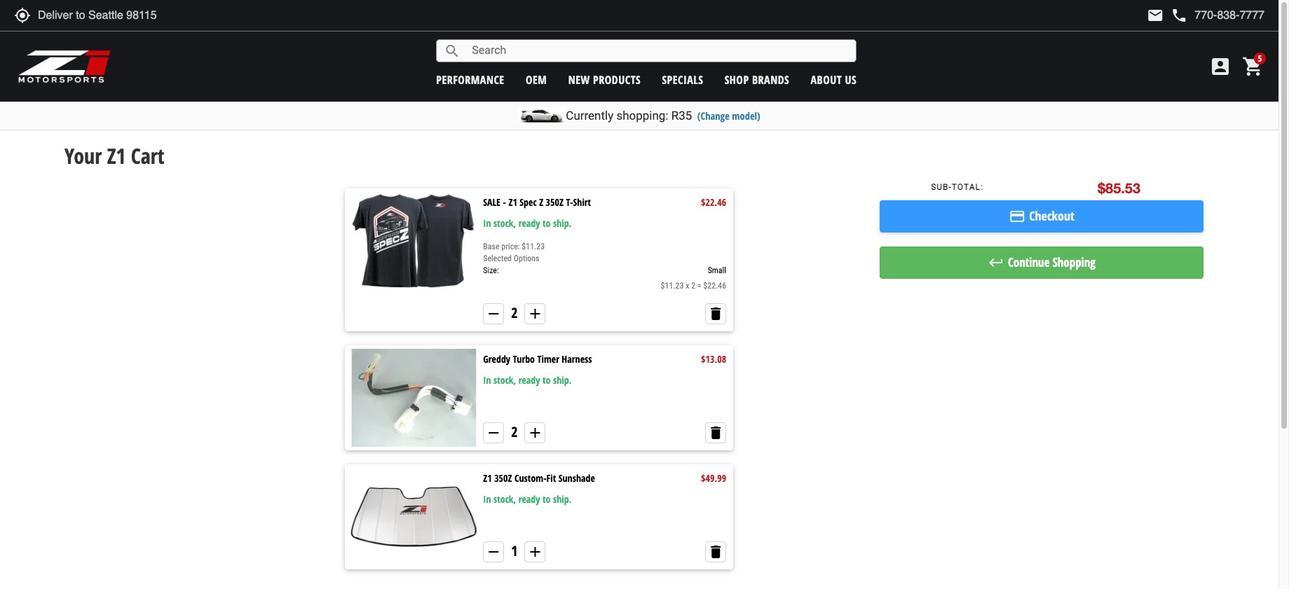 Task type: locate. For each thing, give the bounding box(es) containing it.
0 vertical spatial 2
[[692, 281, 696, 291]]

2 ship. from the top
[[553, 373, 572, 387]]

greddy turbo timer harness image
[[349, 349, 480, 447]]

3 in stock, ready to ship. from the top
[[483, 493, 572, 506]]

about us
[[811, 72, 857, 87]]

350z left custom-
[[494, 472, 512, 485]]

2 vertical spatial add
[[527, 544, 544, 561]]

keyboard_return continue shopping
[[988, 254, 1096, 271]]

z1 350z custom-fit sunshade image
[[349, 468, 480, 567]]

stock,
[[494, 217, 516, 230], [494, 373, 516, 387], [494, 493, 516, 506]]

2 horizontal spatial z1
[[509, 196, 517, 209]]

0 vertical spatial remove
[[485, 305, 502, 322]]

2 ready from the top
[[519, 373, 540, 387]]

ready down custom-
[[519, 493, 540, 506]]

z1
[[107, 142, 126, 170], [509, 196, 517, 209], [483, 472, 492, 485]]

add up greddy turbo timer harness
[[527, 305, 544, 322]]

2 up turbo
[[511, 303, 518, 322]]

ship. down 'timer'
[[553, 373, 572, 387]]

ready for selected options
[[519, 217, 540, 230]]

0 vertical spatial add
[[527, 305, 544, 322]]

base
[[483, 242, 500, 252]]

in for selected options
[[483, 217, 491, 230]]

ready for 2
[[519, 373, 540, 387]]

0 vertical spatial ready
[[519, 217, 540, 230]]

greddy
[[483, 352, 511, 366]]

1 remove from the top
[[485, 305, 502, 322]]

products
[[593, 72, 641, 87]]

3 remove from the top
[[485, 544, 502, 561]]

$22.46
[[701, 196, 727, 209], [704, 281, 727, 291]]

in stock, ready to ship. down spec
[[483, 217, 572, 230]]

z1 left custom-
[[483, 472, 492, 485]]

1 vertical spatial add
[[527, 425, 544, 442]]

currently
[[566, 109, 614, 123]]

2 vertical spatial in
[[483, 493, 491, 506]]

2 vertical spatial in stock, ready to ship.
[[483, 493, 572, 506]]

delete for $13.08
[[708, 425, 724, 442]]

in stock, ready to ship. for 2
[[483, 373, 572, 387]]

0 vertical spatial z1
[[107, 142, 126, 170]]

x
[[686, 281, 690, 291]]

-
[[503, 196, 506, 209]]

1 vertical spatial remove
[[485, 425, 502, 442]]

1 vertical spatial stock,
[[494, 373, 516, 387]]

in stock, ready to ship. down custom-
[[483, 493, 572, 506]]

currently shopping: r35 (change model)
[[566, 109, 761, 123]]

ready down turbo
[[519, 373, 540, 387]]

delete
[[708, 305, 724, 322], [708, 425, 724, 442], [708, 544, 724, 561]]

stock, for 1
[[494, 493, 516, 506]]

Search search field
[[461, 40, 856, 62]]

1 in stock, ready to ship. from the top
[[483, 217, 572, 230]]

$49.99
[[701, 472, 727, 485]]

performance
[[436, 72, 505, 87]]

total:
[[952, 182, 984, 192]]

delete for $49.99
[[708, 544, 724, 561]]

2 up custom-
[[511, 423, 518, 442]]

2 right the x
[[692, 281, 696, 291]]

in down the greddy on the bottom
[[483, 373, 491, 387]]

1 vertical spatial in stock, ready to ship.
[[483, 373, 572, 387]]

1 vertical spatial delete
[[708, 425, 724, 442]]

shop brands
[[725, 72, 790, 87]]

shop
[[725, 72, 749, 87]]

2 vertical spatial z1
[[483, 472, 492, 485]]

0 vertical spatial ship.
[[553, 217, 572, 230]]

0 vertical spatial in
[[483, 217, 491, 230]]

3 ship. from the top
[[553, 493, 572, 506]]

in down sale
[[483, 217, 491, 230]]

greddy turbo timer harness link
[[483, 352, 592, 366]]

2 in from the top
[[483, 373, 491, 387]]

to down z
[[543, 217, 551, 230]]

1 ship. from the top
[[553, 217, 572, 230]]

2 add from the top
[[527, 425, 544, 442]]

350z right z
[[546, 196, 564, 209]]

stock, down the greddy on the bottom
[[494, 373, 516, 387]]

2 to from the top
[[543, 373, 551, 387]]

1 vertical spatial 350z
[[494, 472, 512, 485]]

1 ready from the top
[[519, 217, 540, 230]]

payment
[[1009, 208, 1026, 225]]

ship. down t-
[[553, 217, 572, 230]]

mail
[[1147, 7, 1164, 24]]

ready down spec
[[519, 217, 540, 230]]

3 to from the top
[[543, 493, 551, 506]]

size:
[[483, 266, 499, 276]]

0 vertical spatial $11.23
[[522, 242, 545, 252]]

search
[[444, 42, 461, 59]]

z1 left cart
[[107, 142, 126, 170]]

1 horizontal spatial $11.23
[[661, 281, 684, 291]]

0 vertical spatial to
[[543, 217, 551, 230]]

3 in from the top
[[483, 493, 491, 506]]

1 vertical spatial $11.23
[[661, 281, 684, 291]]

2 vertical spatial remove
[[485, 544, 502, 561]]

2 vertical spatial ship.
[[553, 493, 572, 506]]

sunshade
[[559, 472, 595, 485]]

0 vertical spatial delete
[[708, 305, 724, 322]]

remove
[[485, 305, 502, 322], [485, 425, 502, 442], [485, 544, 502, 561]]

us
[[845, 72, 857, 87]]

350z
[[546, 196, 564, 209], [494, 472, 512, 485]]

ship. for 2
[[553, 373, 572, 387]]

0 vertical spatial 350z
[[546, 196, 564, 209]]

remove up z1 350z custom-fit sunshade
[[485, 425, 502, 442]]

1 stock, from the top
[[494, 217, 516, 230]]

remove down "size:"
[[485, 305, 502, 322]]

in stock, ready to ship. down turbo
[[483, 373, 572, 387]]

to down 'timer'
[[543, 373, 551, 387]]

0 vertical spatial in stock, ready to ship.
[[483, 217, 572, 230]]

3 stock, from the top
[[494, 493, 516, 506]]

0 vertical spatial stock,
[[494, 217, 516, 230]]

ship. down fit
[[553, 493, 572, 506]]

ship.
[[553, 217, 572, 230], [553, 373, 572, 387], [553, 493, 572, 506]]

2 vertical spatial stock,
[[494, 493, 516, 506]]

menu
[[338, 175, 741, 584]]

stock, for selected options
[[494, 217, 516, 230]]

your z1 cart
[[64, 142, 165, 170]]

shopping_cart
[[1243, 55, 1265, 78]]

sale - z1 spec z 350z t-shirt
[[483, 196, 591, 209]]

2 in stock, ready to ship. from the top
[[483, 373, 572, 387]]

in stock, ready to ship.
[[483, 217, 572, 230], [483, 373, 572, 387], [483, 493, 572, 506]]

1 vertical spatial in
[[483, 373, 491, 387]]

$11.23 left the x
[[661, 281, 684, 291]]

2 remove from the top
[[485, 425, 502, 442]]

to down fit
[[543, 493, 551, 506]]

2 vertical spatial to
[[543, 493, 551, 506]]

$22.46 up small
[[701, 196, 727, 209]]

3 add from the top
[[527, 544, 544, 561]]

$11.23 up 'options'
[[522, 242, 545, 252]]

add right 1 on the left of page
[[527, 544, 544, 561]]

1 vertical spatial 2
[[511, 303, 518, 322]]

(change
[[698, 109, 730, 123]]

3 ready from the top
[[519, 493, 540, 506]]

in
[[483, 217, 491, 230], [483, 373, 491, 387], [483, 493, 491, 506]]

$22.46 right =
[[704, 281, 727, 291]]

remove left 1 on the left of page
[[485, 544, 502, 561]]

z1 right -
[[509, 196, 517, 209]]

1 vertical spatial to
[[543, 373, 551, 387]]

ship. for selected options
[[553, 217, 572, 230]]

specials link
[[662, 72, 704, 87]]

=
[[698, 281, 702, 291]]

sub-
[[931, 182, 952, 192]]

timer
[[537, 352, 560, 366]]

in stock, ready to ship. for 1
[[483, 493, 572, 506]]

z1 350z custom-fit sunshade link
[[483, 472, 595, 486]]

1 vertical spatial ready
[[519, 373, 540, 387]]

2 vertical spatial ready
[[519, 493, 540, 506]]

1 vertical spatial ship.
[[553, 373, 572, 387]]

add up z1 350z custom-fit sunshade
[[527, 425, 544, 442]]

my_location
[[14, 7, 31, 24]]

0 horizontal spatial $11.23
[[522, 242, 545, 252]]

z1 350z custom-fit sunshade
[[483, 472, 595, 485]]

1 horizontal spatial 350z
[[546, 196, 564, 209]]

1 to from the top
[[543, 217, 551, 230]]

stock, down custom-
[[494, 493, 516, 506]]

remove for greddy
[[485, 425, 502, 442]]

2 vertical spatial delete
[[708, 544, 724, 561]]

3 delete from the top
[[708, 544, 724, 561]]

0 horizontal spatial z1
[[107, 142, 126, 170]]

1 in from the top
[[483, 217, 491, 230]]

0 vertical spatial $22.46
[[701, 196, 727, 209]]

2
[[692, 281, 696, 291], [511, 303, 518, 322], [511, 423, 518, 442]]

2 stock, from the top
[[494, 373, 516, 387]]

to
[[543, 217, 551, 230], [543, 373, 551, 387], [543, 493, 551, 506]]

stock, down -
[[494, 217, 516, 230]]

account_box link
[[1206, 55, 1236, 78]]

in down z1 350z custom-fit sunshade link
[[483, 493, 491, 506]]

add
[[527, 305, 544, 322], [527, 425, 544, 442], [527, 544, 544, 561]]

shopping
[[1053, 254, 1096, 271]]

1 vertical spatial z1
[[509, 196, 517, 209]]

2 delete from the top
[[708, 425, 724, 442]]

$11.23
[[522, 242, 545, 252], [661, 281, 684, 291]]

ready
[[519, 217, 540, 230], [519, 373, 540, 387], [519, 493, 540, 506]]

add for timer
[[527, 425, 544, 442]]



Task type: describe. For each thing, give the bounding box(es) containing it.
1
[[511, 542, 518, 561]]

to for selected options
[[543, 217, 551, 230]]

sale
[[483, 196, 501, 209]]

turbo
[[513, 352, 535, 366]]

$13.08
[[701, 352, 727, 366]]

oem link
[[526, 72, 547, 87]]

2 vertical spatial 2
[[511, 423, 518, 442]]

selected
[[483, 254, 512, 264]]

1 horizontal spatial z1
[[483, 472, 492, 485]]

1 vertical spatial $22.46
[[704, 281, 727, 291]]

new products
[[568, 72, 641, 87]]

fit
[[547, 472, 556, 485]]

mail link
[[1147, 7, 1164, 24]]

to for 2
[[543, 373, 551, 387]]

new
[[568, 72, 590, 87]]

account_box
[[1210, 55, 1232, 78]]

performance link
[[436, 72, 505, 87]]

options
[[514, 254, 540, 264]]

model)
[[732, 109, 761, 123]]

specials
[[662, 72, 704, 87]]

(change model) link
[[698, 109, 761, 123]]

sale - z1 spec z 350z t-shirt link
[[483, 196, 591, 210]]

ship. for 1
[[553, 493, 572, 506]]

z
[[539, 196, 544, 209]]

stock, for 2
[[494, 373, 516, 387]]

greddy turbo timer harness
[[483, 352, 592, 366]]

to for 1
[[543, 493, 551, 506]]

mail phone
[[1147, 7, 1188, 24]]

cart
[[131, 142, 165, 170]]

r35
[[672, 109, 692, 123]]

0 horizontal spatial 350z
[[494, 472, 512, 485]]

in for 1
[[483, 493, 491, 506]]

menu containing 2
[[338, 175, 741, 584]]

your
[[64, 142, 102, 170]]

z1 motorsports logo image
[[18, 49, 112, 84]]

$11.23 inside base price: $11.23 selected options
[[522, 242, 545, 252]]

about
[[811, 72, 842, 87]]

payment checkout
[[1009, 208, 1075, 225]]

add for custom-
[[527, 544, 544, 561]]

phone link
[[1171, 7, 1265, 24]]

harness
[[562, 352, 592, 366]]

t-
[[566, 196, 573, 209]]

new products link
[[568, 72, 641, 87]]

remove for z1
[[485, 544, 502, 561]]

shop brands link
[[725, 72, 790, 87]]

1 delete from the top
[[708, 305, 724, 322]]

custom-
[[515, 472, 547, 485]]

continue
[[1008, 254, 1050, 271]]

350z inside 'link'
[[546, 196, 564, 209]]

in stock, ready to ship. for selected options
[[483, 217, 572, 230]]

keyboard_return
[[988, 255, 1005, 271]]

z1 inside 'link'
[[509, 196, 517, 209]]

small
[[708, 266, 727, 276]]

shopping_cart link
[[1239, 55, 1265, 78]]

spec
[[520, 196, 537, 209]]

ready for 1
[[519, 493, 540, 506]]

$11.23 x 2 = $22.46
[[661, 281, 727, 291]]

price:
[[502, 242, 520, 252]]

shirt
[[573, 196, 591, 209]]

brands
[[752, 72, 790, 87]]

sub-total:
[[931, 182, 984, 192]]

about us link
[[811, 72, 857, 87]]

in for 2
[[483, 373, 491, 387]]

phone
[[1171, 7, 1188, 24]]

base price: $11.23 selected options
[[483, 242, 545, 264]]

checkout
[[1030, 208, 1075, 224]]

sale - z1 spec z 350z t-shirt image
[[349, 192, 480, 291]]

shopping:
[[617, 109, 669, 123]]

oem
[[526, 72, 547, 87]]

1 add from the top
[[527, 305, 544, 322]]



Task type: vqa. For each thing, say whether or not it's contained in the screenshot.
Get automatically entered to win with any products purchased!
no



